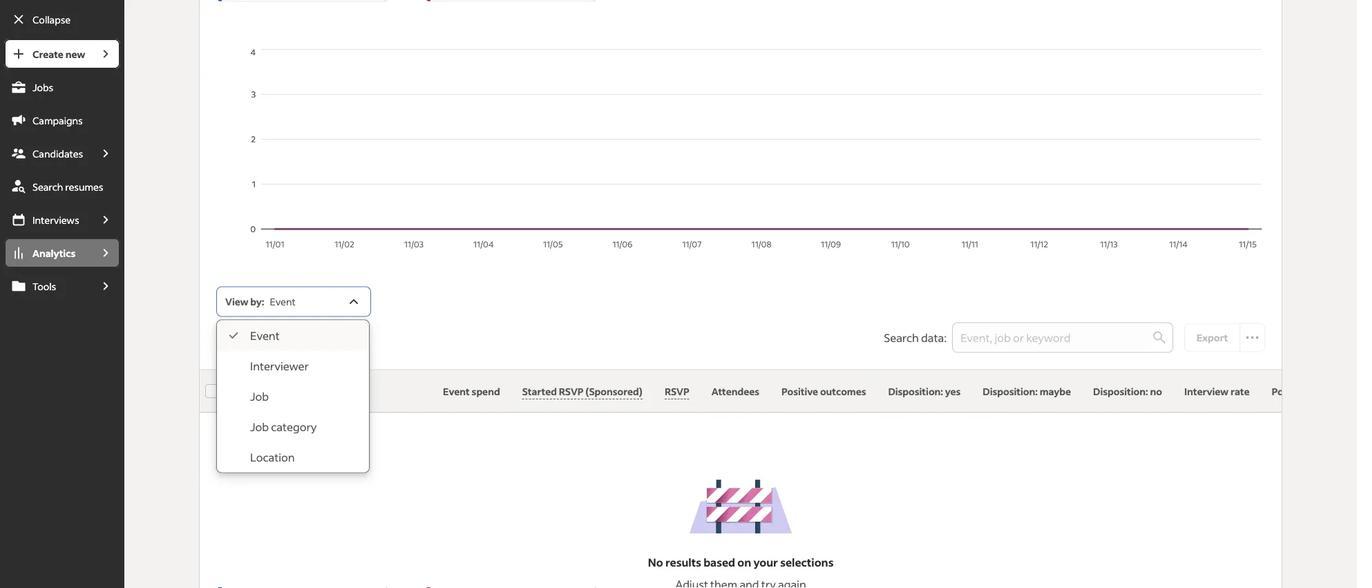 Task type: vqa. For each thing, say whether or not it's contained in the screenshot.
the Go to detailed report link
no



Task type: locate. For each thing, give the bounding box(es) containing it.
selections
[[781, 556, 834, 570]]

positive outcome r
[[1272, 385, 1358, 398]]

rsvp right started
[[559, 385, 584, 398]]

positive
[[782, 385, 819, 398], [1272, 385, 1309, 398]]

disposition: for disposition: no
[[1094, 385, 1149, 398]]

by:
[[250, 296, 264, 308]]

0 vertical spatial event
[[270, 296, 296, 308]]

job up location
[[250, 420, 269, 434]]

0 horizontal spatial search
[[32, 180, 63, 193]]

0 horizontal spatial rsvp
[[559, 385, 584, 398]]

1 rsvp from the left
[[559, 385, 584, 398]]

2 job from the top
[[250, 420, 269, 434]]

3 disposition: from the left
[[1094, 385, 1149, 398]]

rsvp left attendees
[[665, 385, 690, 398]]

positive for positive outcomes
[[782, 385, 819, 398]]

1 positive from the left
[[782, 385, 819, 398]]

event inside 'option'
[[250, 328, 280, 343]]

search data:
[[884, 330, 947, 345]]

event left spend
[[443, 385, 470, 398]]

0 vertical spatial search
[[32, 180, 63, 193]]

menu bar
[[0, 39, 125, 588]]

interviews link
[[4, 205, 91, 235]]

interview
[[1185, 385, 1229, 398]]

2 rsvp from the left
[[665, 385, 690, 398]]

location
[[250, 450, 295, 464]]

1 vertical spatial event
[[250, 328, 280, 343]]

event up interviewer
[[250, 328, 280, 343]]

region
[[216, 46, 1266, 253]]

on
[[738, 556, 752, 570]]

1 job from the top
[[250, 389, 269, 403]]

positive left outcome
[[1272, 385, 1309, 398]]

disposition: left maybe
[[983, 385, 1038, 398]]

events
[[236, 385, 267, 398]]

1 horizontal spatial search
[[884, 330, 919, 345]]

rsvp
[[559, 385, 584, 398], [665, 385, 690, 398]]

positive left "outcomes"
[[782, 385, 819, 398]]

2 disposition: from the left
[[983, 385, 1038, 398]]

2 vertical spatial event
[[443, 385, 470, 398]]

job down interviewer
[[250, 389, 269, 403]]

1 horizontal spatial rsvp
[[665, 385, 690, 398]]

search
[[32, 180, 63, 193], [884, 330, 919, 345]]

create new
[[32, 48, 85, 60]]

jobs
[[32, 81, 53, 93]]

candidates
[[32, 147, 83, 160]]

search up interviews link
[[32, 180, 63, 193]]

disposition:
[[889, 385, 944, 398], [983, 385, 1038, 398], [1094, 385, 1149, 398]]

tools
[[32, 280, 56, 292]]

1 horizontal spatial positive
[[1272, 385, 1309, 398]]

1 disposition: from the left
[[889, 385, 944, 398]]

spend
[[472, 385, 500, 398]]

event for event
[[250, 328, 280, 343]]

view by: event
[[225, 296, 296, 308]]

event right by: at the bottom left of the page
[[270, 296, 296, 308]]

1 horizontal spatial disposition:
[[983, 385, 1038, 398]]

disposition: maybe
[[983, 385, 1071, 398]]

resumes
[[65, 180, 103, 193]]

data:
[[921, 330, 947, 345]]

2 horizontal spatial disposition:
[[1094, 385, 1149, 398]]

1 vertical spatial search
[[884, 330, 919, 345]]

job
[[250, 389, 269, 403], [250, 420, 269, 434]]

disposition: yes
[[889, 385, 961, 398]]

1 vertical spatial job
[[250, 420, 269, 434]]

2 positive from the left
[[1272, 385, 1309, 398]]

interviewer
[[250, 359, 309, 373]]

no results based on your selections
[[648, 556, 834, 570]]

disposition: left 'yes'
[[889, 385, 944, 398]]

0 vertical spatial job
[[250, 389, 269, 403]]

0 horizontal spatial disposition:
[[889, 385, 944, 398]]

list box
[[217, 320, 369, 473]]

disposition: left the no
[[1094, 385, 1149, 398]]

search left data:
[[884, 330, 919, 345]]

interview rate
[[1185, 385, 1250, 398]]

rate
[[1231, 385, 1250, 398]]

analytics
[[32, 247, 75, 259]]

interviews
[[32, 214, 79, 226]]

results
[[666, 556, 702, 570]]

event
[[270, 296, 296, 308], [250, 328, 280, 343], [443, 385, 470, 398]]

0 horizontal spatial positive
[[782, 385, 819, 398]]

analytics link
[[4, 238, 91, 268]]

positive for positive outcome r
[[1272, 385, 1309, 398]]

outcomes
[[820, 385, 866, 398]]



Task type: describe. For each thing, give the bounding box(es) containing it.
disposition: no
[[1094, 385, 1163, 398]]

category
[[271, 420, 317, 434]]

campaigns link
[[4, 105, 120, 135]]

r
[[1354, 385, 1358, 398]]

event option
[[217, 320, 369, 351]]

collapse button
[[4, 4, 120, 35]]

candidates link
[[4, 138, 91, 169]]

rsvp button
[[665, 384, 690, 399]]

campaigns
[[32, 114, 83, 127]]

new
[[65, 48, 85, 60]]

job for job
[[250, 389, 269, 403]]

job category
[[250, 420, 317, 434]]

search for search data:
[[884, 330, 919, 345]]

disposition: for disposition: maybe
[[983, 385, 1038, 398]]

event for event spend
[[443, 385, 470, 398]]

menu bar containing create new
[[0, 39, 125, 588]]

list box containing event
[[217, 320, 369, 473]]

yes
[[946, 385, 961, 398]]

attendees
[[712, 385, 760, 398]]

no
[[648, 556, 663, 570]]

jobs link
[[4, 72, 120, 102]]

view
[[225, 296, 249, 308]]

outcome
[[1311, 385, 1352, 398]]

positive outcomes
[[782, 385, 866, 398]]

search for search resumes
[[32, 180, 63, 193]]

started rsvp (sponsored) button
[[522, 384, 643, 399]]

create new link
[[4, 39, 91, 69]]

your
[[754, 556, 778, 570]]

started rsvp (sponsored)
[[522, 385, 643, 398]]

collapse
[[32, 13, 71, 26]]

event spend
[[443, 385, 500, 398]]

create
[[32, 48, 63, 60]]

tools link
[[4, 271, 91, 301]]

search resumes
[[32, 180, 103, 193]]

started
[[522, 385, 557, 398]]

disposition: for disposition: yes
[[889, 385, 944, 398]]

job for job category
[[250, 420, 269, 434]]

rsvp inside 'button'
[[559, 385, 584, 398]]

no
[[1151, 385, 1163, 398]]

based
[[704, 556, 736, 570]]

search resumes link
[[4, 171, 120, 202]]

maybe
[[1040, 385, 1071, 398]]

(sponsored)
[[586, 385, 643, 398]]

no results available image
[[689, 479, 793, 534]]



